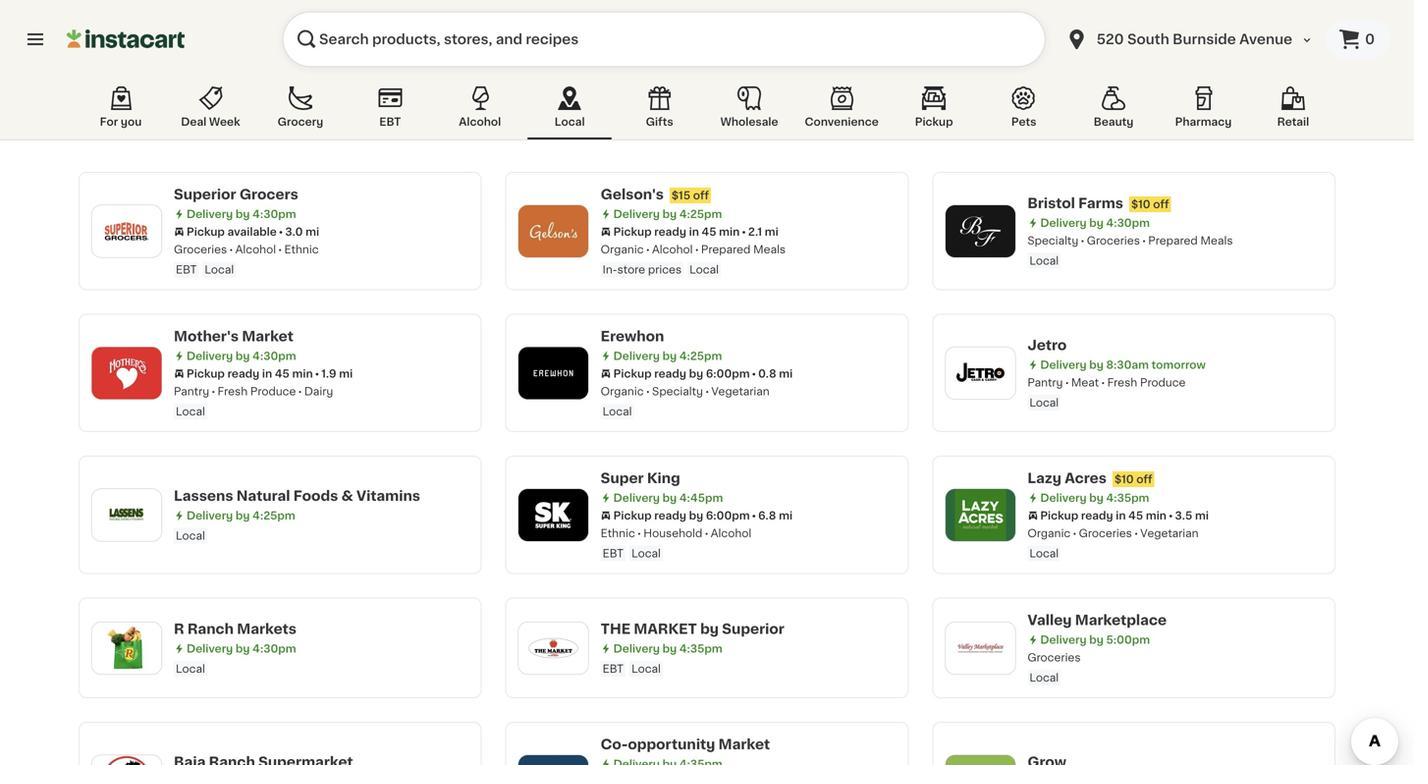 Task type: vqa. For each thing, say whether or not it's contained in the screenshot.
right Produce
yes



Task type: describe. For each thing, give the bounding box(es) containing it.
gelson's
[[601, 188, 664, 201]]

4:35pm for the market by superior logo
[[680, 643, 723, 654]]

520 south burnside avenue
[[1097, 32, 1293, 46]]

pickup ready by 6:00pm for super king
[[614, 510, 750, 521]]

local inside groceries local
[[1030, 672, 1059, 683]]

organic inside organic specialty vegetarian local
[[601, 386, 644, 397]]

pickup for pantry fresh produce dairy local
[[187, 368, 225, 379]]

pickup for groceries alcohol ethnic ebt local
[[187, 226, 225, 237]]

erewhon
[[601, 330, 664, 343]]

pickup for organic alcohol prepared meals in-store prices local
[[614, 226, 652, 237]]

4:45pm
[[680, 493, 723, 503]]

pickup available
[[187, 226, 277, 237]]

0 horizontal spatial market
[[242, 330, 294, 343]]

delivery by 4:30pm for ranch
[[187, 643, 296, 654]]

4:25pm for lassens natural foods & vitamins
[[253, 510, 295, 521]]

groceries inside organic groceries vegetarian local
[[1079, 528, 1133, 539]]

45 for lazy acres
[[1129, 510, 1144, 521]]

pickup ready in 45 min for gelson's
[[614, 226, 740, 237]]

min for gelson's
[[719, 226, 740, 237]]

520 south burnside avenue button
[[1066, 12, 1315, 67]]

alcohol button
[[438, 83, 522, 139]]

opportunity
[[628, 738, 716, 752]]

by right market on the left of the page
[[701, 622, 719, 636]]

delivery by 4:35pm for the market by superior logo
[[614, 643, 723, 654]]

marketplace
[[1075, 614, 1167, 627]]

local down market on the left of the page
[[632, 664, 661, 674]]

0
[[1366, 32, 1375, 46]]

wholesale
[[721, 116, 779, 127]]

min for lazy
[[1146, 510, 1167, 521]]

burnside
[[1173, 32, 1237, 46]]

in for lazy
[[1116, 510, 1126, 521]]

co-
[[601, 738, 628, 752]]

farms
[[1079, 196, 1124, 210]]

6.8
[[759, 510, 776, 521]]

delivery for erewhon
[[614, 351, 660, 362]]

king
[[647, 472, 681, 485]]

acres
[[1065, 472, 1107, 485]]

by for the "erewhon logo"
[[663, 351, 677, 362]]

ebt inside button
[[379, 116, 401, 127]]

pickup inside pickup button
[[915, 116, 954, 127]]

organic for gelson's
[[601, 244, 644, 255]]

by for jetro logo
[[1090, 360, 1104, 370]]

by for the market by superior logo
[[663, 643, 677, 654]]

ethnic inside groceries alcohol ethnic ebt local
[[284, 244, 319, 255]]

co-opportunity market
[[601, 738, 770, 752]]

6:00pm for erewhon
[[706, 368, 750, 379]]

groceries inside specialty groceries prepared meals local
[[1087, 235, 1140, 246]]

ebt inside the "ethnic household alcohol ebt local"
[[603, 548, 624, 559]]

for
[[100, 116, 118, 127]]

0 vertical spatial 4:25pm
[[680, 209, 722, 220]]

bristol farms logo image
[[955, 206, 1006, 257]]

local inside button
[[555, 116, 585, 127]]

3.0
[[285, 226, 303, 237]]

mother's
[[174, 330, 239, 343]]

pickup button
[[892, 83, 977, 139]]

available
[[228, 226, 277, 237]]

for you button
[[79, 83, 163, 139]]

bristol
[[1028, 196, 1076, 210]]

r ranch markets logo image
[[101, 623, 152, 674]]

off for lazy acres
[[1137, 474, 1153, 485]]

delivery down lazy
[[1041, 493, 1087, 503]]

delivery by 4:30pm for grocers
[[187, 209, 296, 220]]

2.1
[[748, 226, 762, 237]]

local inside the "ethnic household alcohol ebt local"
[[632, 548, 661, 559]]

groceries down valley
[[1028, 652, 1081, 663]]

pickup for ethnic household alcohol ebt local
[[614, 510, 652, 521]]

4:30pm for superior grocers
[[253, 209, 296, 220]]

vegetarian for pickup ready by 6:00pm
[[712, 386, 770, 397]]

delivery down gelson's
[[614, 209, 660, 220]]

superior grocers logo image
[[101, 206, 152, 257]]

1.9 mi
[[321, 368, 353, 379]]

by for bristol farms logo at the right of the page
[[1090, 218, 1104, 228]]

organic for lazy acres
[[1028, 528, 1071, 539]]

by down 4:45pm
[[689, 510, 704, 521]]

mi right 2.1
[[765, 226, 779, 237]]

convenience
[[805, 116, 879, 127]]

alcohol inside groceries alcohol ethnic ebt local
[[235, 244, 276, 255]]

for you
[[100, 116, 142, 127]]

pantry for pantry fresh produce dairy local
[[174, 386, 209, 397]]

superior grocers
[[174, 188, 298, 201]]

3.0 mi
[[285, 226, 319, 237]]

gifts
[[646, 116, 674, 127]]

ebt local
[[603, 664, 661, 674]]

local inside pantry meat fresh produce local
[[1030, 397, 1059, 408]]

tomorrow
[[1152, 360, 1206, 370]]

you
[[121, 116, 142, 127]]

pantry fresh produce dairy local
[[174, 386, 333, 417]]

local inside organic groceries vegetarian local
[[1030, 548, 1059, 559]]

mi for mother's market
[[339, 368, 353, 379]]

wholesale button
[[707, 83, 792, 139]]

0 button
[[1326, 20, 1391, 59]]

grocery
[[278, 116, 323, 127]]

erewhon logo image
[[528, 348, 579, 399]]

0.8
[[759, 368, 777, 379]]

$10 for lazy acres
[[1115, 474, 1134, 485]]

organic groceries vegetarian local
[[1028, 528, 1199, 559]]

fresh inside "pantry fresh produce dairy local"
[[218, 386, 248, 397]]

pharmacy button
[[1162, 83, 1246, 139]]

bristol farms $10 off
[[1028, 196, 1170, 210]]

ready up organic groceries vegetarian local
[[1082, 510, 1114, 521]]

household
[[644, 528, 703, 539]]

in for gelson's
[[689, 226, 699, 237]]

grocery button
[[258, 83, 343, 139]]

ready for erewhon
[[655, 368, 687, 379]]

deal week
[[181, 116, 240, 127]]

2.1 mi
[[748, 226, 779, 237]]

6.8 mi
[[759, 510, 793, 521]]

organic specialty vegetarian local
[[601, 386, 770, 417]]

delivery by 4:30pm down bristol farms $10 off
[[1041, 218, 1150, 228]]

in-
[[603, 264, 618, 275]]

vitamins
[[356, 489, 420, 503]]

the market by superior logo image
[[528, 623, 579, 674]]

convenience button
[[797, 83, 887, 139]]

gelson's $15 off
[[601, 188, 709, 201]]

ready for mother's market
[[228, 368, 260, 379]]

prices
[[648, 264, 682, 275]]

grocers
[[240, 188, 298, 201]]

local button
[[528, 83, 612, 139]]

deal
[[181, 116, 207, 127]]

super
[[601, 472, 644, 485]]

delivery by 4:35pm for lazy acres logo
[[1041, 493, 1150, 503]]

jetro
[[1028, 338, 1067, 352]]

local down the lassens
[[176, 530, 205, 541]]

r
[[174, 622, 184, 636]]

lassens natural foods & vitamins
[[174, 489, 420, 503]]

0 horizontal spatial 45
[[275, 368, 290, 379]]

retail
[[1278, 116, 1310, 127]]

fresh inside pantry meat fresh produce local
[[1108, 377, 1138, 388]]

market inside co-opportunity market link
[[719, 738, 770, 752]]

lazy acres $10 off
[[1028, 472, 1153, 485]]

3.5
[[1175, 510, 1193, 521]]

delivery for valley marketplace
[[1041, 635, 1087, 645]]

delivery for lassens natural foods & vitamins
[[187, 510, 233, 521]]

ready for super king
[[655, 510, 687, 521]]

delivery by 4:30pm for market
[[187, 351, 296, 362]]

Search field
[[283, 12, 1046, 67]]

off for bristol farms
[[1154, 199, 1170, 210]]

ebt down the
[[603, 664, 624, 674]]

shop categories tab list
[[79, 83, 1336, 139]]

week
[[209, 116, 240, 127]]

520
[[1097, 32, 1124, 46]]

delivery for superior grocers
[[187, 209, 233, 220]]

by for gelson's logo
[[663, 209, 677, 220]]

local down r
[[176, 664, 205, 674]]

market
[[634, 622, 697, 636]]

valley marketplace logo image
[[955, 623, 1006, 674]]

pickup ready in 45 min for lazy
[[1041, 510, 1167, 521]]

local inside organic alcohol prepared meals in-store prices local
[[690, 264, 719, 275]]

by for r ranch markets logo
[[236, 643, 250, 654]]

co-opportunity market link
[[506, 722, 909, 765]]

by for superior grocers logo
[[236, 209, 250, 220]]

mi for super king
[[779, 510, 793, 521]]

off inside gelson's $15 off
[[693, 190, 709, 201]]

valley marketplace
[[1028, 614, 1167, 627]]

$15
[[672, 190, 691, 201]]

local inside groceries alcohol ethnic ebt local
[[205, 264, 234, 275]]

alcohol inside the "ethnic household alcohol ebt local"
[[711, 528, 752, 539]]



Task type: locate. For each thing, give the bounding box(es) containing it.
0 horizontal spatial meals
[[754, 244, 786, 255]]

2 vertical spatial pickup ready in 45 min
[[1041, 510, 1167, 521]]

prepared
[[1149, 235, 1198, 246], [701, 244, 751, 255]]

off right acres
[[1137, 474, 1153, 485]]

2 pickup ready by 6:00pm from the top
[[614, 510, 750, 521]]

1 vertical spatial organic
[[601, 386, 644, 397]]

pickup ready by 6:00pm up household
[[614, 510, 750, 521]]

local
[[555, 116, 585, 127], [1030, 255, 1059, 266], [205, 264, 234, 275], [690, 264, 719, 275], [1030, 397, 1059, 408], [176, 406, 205, 417], [603, 406, 632, 417], [176, 530, 205, 541], [632, 548, 661, 559], [1030, 548, 1059, 559], [176, 664, 205, 674], [632, 664, 661, 674], [1030, 672, 1059, 683]]

1 horizontal spatial market
[[719, 738, 770, 752]]

4:30pm down markets at the left of the page
[[253, 643, 296, 654]]

1 vertical spatial min
[[292, 368, 313, 379]]

2 vertical spatial min
[[1146, 510, 1167, 521]]

$10 for bristol farms
[[1132, 199, 1151, 210]]

ebt inside groceries alcohol ethnic ebt local
[[176, 264, 197, 275]]

off
[[693, 190, 709, 201], [1154, 199, 1170, 210], [1137, 474, 1153, 485]]

0 vertical spatial $10
[[1132, 199, 1151, 210]]

4:30pm up specialty groceries prepared meals local
[[1107, 218, 1150, 228]]

dairy
[[304, 386, 333, 397]]

alcohol up prices
[[652, 244, 693, 255]]

2 6:00pm from the top
[[706, 510, 750, 521]]

1 horizontal spatial specialty
[[1028, 235, 1079, 246]]

2 vertical spatial 4:25pm
[[253, 510, 295, 521]]

prepared down bristol farms $10 off
[[1149, 235, 1198, 246]]

pickup left pets
[[915, 116, 954, 127]]

specialty down bristol
[[1028, 235, 1079, 246]]

delivery down valley
[[1041, 635, 1087, 645]]

groceries inside groceries alcohol ethnic ebt local
[[174, 244, 227, 255]]

store
[[618, 264, 646, 275]]

1 horizontal spatial pantry
[[1028, 377, 1063, 388]]

1 vertical spatial specialty
[[652, 386, 703, 397]]

groceries down the farms
[[1087, 235, 1140, 246]]

organic inside organic groceries vegetarian local
[[1028, 528, 1071, 539]]

ethnic inside the "ethnic household alcohol ebt local"
[[601, 528, 635, 539]]

in
[[689, 226, 699, 237], [262, 368, 272, 379], [1116, 510, 1126, 521]]

0 horizontal spatial pickup ready in 45 min
[[187, 368, 313, 379]]

by for lazy acres logo
[[1090, 493, 1104, 503]]

1 vertical spatial ethnic
[[601, 528, 635, 539]]

prepared for groceries
[[1149, 235, 1198, 246]]

avenue
[[1240, 32, 1293, 46]]

meals for organic alcohol prepared meals in-store prices local
[[754, 244, 786, 255]]

45 up organic alcohol prepared meals in-store prices local
[[702, 226, 717, 237]]

1 vertical spatial 4:25pm
[[680, 351, 722, 362]]

delivery by 4:25pm down natural
[[187, 510, 295, 521]]

by down erewhon
[[663, 351, 677, 362]]

pickup for organic groceries vegetarian local
[[1041, 510, 1079, 521]]

0 vertical spatial pickup ready in 45 min
[[614, 226, 740, 237]]

0 horizontal spatial off
[[693, 190, 709, 201]]

markets
[[237, 622, 297, 636]]

by down bristol farms $10 off
[[1090, 218, 1104, 228]]

ready down the delivery by 4:45pm
[[655, 510, 687, 521]]

by down market on the left of the page
[[663, 643, 677, 654]]

mi for superior grocers
[[306, 226, 319, 237]]

ranch
[[187, 622, 234, 636]]

2 vertical spatial organic
[[1028, 528, 1071, 539]]

2 horizontal spatial min
[[1146, 510, 1167, 521]]

1 horizontal spatial 45
[[702, 226, 717, 237]]

specialty inside specialty groceries prepared meals local
[[1028, 235, 1079, 246]]

pickup down lazy
[[1041, 510, 1079, 521]]

organic inside organic alcohol prepared meals in-store prices local
[[601, 244, 644, 255]]

lassens natural foods & vitamins logo image
[[101, 489, 152, 541]]

fresh
[[1108, 377, 1138, 388], [218, 386, 248, 397]]

local down household
[[632, 548, 661, 559]]

prepared for alcohol
[[701, 244, 751, 255]]

local inside "pantry fresh produce dairy local"
[[176, 406, 205, 417]]

4:35pm down the market by superior
[[680, 643, 723, 654]]

delivery by 4:30pm down r ranch markets
[[187, 643, 296, 654]]

4:35pm
[[1107, 493, 1150, 503], [680, 643, 723, 654]]

alcohol inside alcohol button
[[459, 116, 501, 127]]

prepared inside specialty groceries prepared meals local
[[1149, 235, 1198, 246]]

pickup ready in 45 min up "pantry fresh produce dairy local"
[[187, 368, 313, 379]]

min left 2.1
[[719, 226, 740, 237]]

1 horizontal spatial prepared
[[1149, 235, 1198, 246]]

south
[[1128, 32, 1170, 46]]

alcohol down available
[[235, 244, 276, 255]]

5:00pm
[[1107, 635, 1150, 645]]

1 vertical spatial market
[[719, 738, 770, 752]]

natural
[[237, 489, 290, 503]]

0 horizontal spatial fresh
[[218, 386, 248, 397]]

45 for gelson's
[[702, 226, 717, 237]]

2 horizontal spatial 45
[[1129, 510, 1144, 521]]

delivery up pickup available
[[187, 209, 233, 220]]

mi for erewhon
[[779, 368, 793, 379]]

by for lassens natural foods & vitamins logo
[[236, 510, 250, 521]]

1 horizontal spatial superior
[[722, 622, 785, 636]]

mi right the 6.8
[[779, 510, 793, 521]]

produce inside pantry meat fresh produce local
[[1141, 377, 1186, 388]]

1 vertical spatial delivery by 4:35pm
[[614, 643, 723, 654]]

vegetarian inside organic specialty vegetarian local
[[712, 386, 770, 397]]

vegetarian inside organic groceries vegetarian local
[[1141, 528, 1199, 539]]

1 horizontal spatial ethnic
[[601, 528, 635, 539]]

vegetarian for pickup ready in 45 min
[[1141, 528, 1199, 539]]

gelson's logo image
[[528, 206, 579, 257]]

45 up organic groceries vegetarian local
[[1129, 510, 1144, 521]]

2 horizontal spatial off
[[1154, 199, 1170, 210]]

by up organic specialty vegetarian local
[[689, 368, 704, 379]]

pantry
[[1028, 377, 1063, 388], [174, 386, 209, 397]]

0 horizontal spatial in
[[262, 368, 272, 379]]

0 vertical spatial market
[[242, 330, 294, 343]]

meals for specialty groceries prepared meals local
[[1201, 235, 1233, 246]]

retail button
[[1252, 83, 1336, 139]]

pickup ready by 6:00pm up organic specialty vegetarian local
[[614, 368, 750, 379]]

off up specialty groceries prepared meals local
[[1154, 199, 1170, 210]]

groceries
[[1087, 235, 1140, 246], [174, 244, 227, 255], [1079, 528, 1133, 539], [1028, 652, 1081, 663]]

alcohol down 4:45pm
[[711, 528, 752, 539]]

&
[[341, 489, 353, 503]]

meals inside organic alcohol prepared meals in-store prices local
[[754, 244, 786, 255]]

mother's market
[[174, 330, 294, 343]]

4:30pm
[[253, 209, 296, 220], [1107, 218, 1150, 228], [253, 351, 296, 362], [253, 643, 296, 654]]

0 vertical spatial organic
[[601, 244, 644, 255]]

0 horizontal spatial min
[[292, 368, 313, 379]]

delivery by 4:25pm for lassens natural foods & vitamins
[[187, 510, 295, 521]]

$10 inside bristol farms $10 off
[[1132, 199, 1151, 210]]

lassens
[[174, 489, 233, 503]]

lazy acres logo image
[[955, 489, 1006, 541]]

0.8 mi
[[759, 368, 793, 379]]

1 vertical spatial 45
[[275, 368, 290, 379]]

1 horizontal spatial in
[[689, 226, 699, 237]]

pickup for organic specialty vegetarian local
[[614, 368, 652, 379]]

0 vertical spatial min
[[719, 226, 740, 237]]

0 horizontal spatial produce
[[250, 386, 296, 397]]

r ranch markets
[[174, 622, 297, 636]]

0 vertical spatial 6:00pm
[[706, 368, 750, 379]]

local down valley
[[1030, 672, 1059, 683]]

0 vertical spatial ethnic
[[284, 244, 319, 255]]

ready up organic alcohol prepared meals in-store prices local
[[655, 226, 687, 237]]

ethnic down 3.0 mi
[[284, 244, 319, 255]]

by down lazy acres $10 off
[[1090, 493, 1104, 503]]

delivery for mother's market
[[187, 351, 233, 362]]

local inside organic specialty vegetarian local
[[603, 406, 632, 417]]

1 horizontal spatial produce
[[1141, 377, 1186, 388]]

ebt
[[379, 116, 401, 127], [176, 264, 197, 275], [603, 548, 624, 559], [603, 664, 624, 674]]

1 horizontal spatial meals
[[1201, 235, 1233, 246]]

pickup
[[915, 116, 954, 127], [187, 226, 225, 237], [614, 226, 652, 237], [187, 368, 225, 379], [614, 368, 652, 379], [614, 510, 652, 521], [1041, 510, 1079, 521]]

1 horizontal spatial delivery by 4:35pm
[[1041, 493, 1150, 503]]

pantry meat fresh produce local
[[1028, 377, 1186, 408]]

baja ranch supermarket logo image
[[101, 756, 152, 765]]

0 vertical spatial delivery by 4:25pm
[[614, 209, 722, 220]]

0 horizontal spatial ethnic
[[284, 244, 319, 255]]

co-opportunity market logo image
[[528, 756, 579, 765]]

deal week button
[[168, 83, 253, 139]]

2 vertical spatial delivery by 4:25pm
[[187, 510, 295, 521]]

delivery down "mother's"
[[187, 351, 233, 362]]

meals inside specialty groceries prepared meals local
[[1201, 235, 1233, 246]]

delivery for super king
[[614, 493, 660, 503]]

1 vertical spatial $10
[[1115, 474, 1134, 485]]

alcohol right ebt button
[[459, 116, 501, 127]]

1 vertical spatial 6:00pm
[[706, 510, 750, 521]]

by down mother's market
[[236, 351, 250, 362]]

4:30pm down mother's market
[[253, 351, 296, 362]]

superior right market on the left of the page
[[722, 622, 785, 636]]

by down natural
[[236, 510, 250, 521]]

1 vertical spatial superior
[[722, 622, 785, 636]]

grow logo image
[[955, 756, 1006, 765]]

organic down erewhon
[[601, 386, 644, 397]]

groceries down pickup available
[[174, 244, 227, 255]]

4:35pm for lazy acres logo
[[1107, 493, 1150, 503]]

by up available
[[236, 209, 250, 220]]

meals
[[1201, 235, 1233, 246], [754, 244, 786, 255]]

ebt right the grocery
[[379, 116, 401, 127]]

1 pickup ready by 6:00pm from the top
[[614, 368, 750, 379]]

1.9
[[321, 368, 337, 379]]

instacart image
[[67, 28, 185, 51]]

delivery by 4:35pm down lazy acres $10 off
[[1041, 493, 1150, 503]]

organic alcohol prepared meals in-store prices local
[[601, 244, 786, 275]]

0 vertical spatial in
[[689, 226, 699, 237]]

0 vertical spatial 4:35pm
[[1107, 493, 1150, 503]]

4:25pm
[[680, 209, 722, 220], [680, 351, 722, 362], [253, 510, 295, 521]]

min
[[719, 226, 740, 237], [292, 368, 313, 379], [1146, 510, 1167, 521]]

delivery by 4:25pm for erewhon
[[614, 351, 722, 362]]

off inside bristol farms $10 off
[[1154, 199, 1170, 210]]

by down valley marketplace
[[1090, 635, 1104, 645]]

pantry inside "pantry fresh produce dairy local"
[[174, 386, 209, 397]]

ready up organic specialty vegetarian local
[[655, 368, 687, 379]]

min left 3.5
[[1146, 510, 1167, 521]]

ebt up the
[[603, 548, 624, 559]]

delivery by 5:00pm
[[1041, 635, 1150, 645]]

local down "mother's"
[[176, 406, 205, 417]]

delivery down super king at the left of page
[[614, 493, 660, 503]]

pickup down erewhon
[[614, 368, 652, 379]]

alcohol inside organic alcohol prepared meals in-store prices local
[[652, 244, 693, 255]]

pickup down gelson's
[[614, 226, 652, 237]]

local up super
[[603, 406, 632, 417]]

2 vertical spatial 45
[[1129, 510, 1144, 521]]

in up organic groceries vegetarian local
[[1116, 510, 1126, 521]]

produce left 'dairy'
[[250, 386, 296, 397]]

$10
[[1132, 199, 1151, 210], [1115, 474, 1134, 485]]

vegetarian
[[712, 386, 770, 397], [1141, 528, 1199, 539]]

0 horizontal spatial specialty
[[652, 386, 703, 397]]

fresh down delivery by 8:30am tomorrow
[[1108, 377, 1138, 388]]

ready
[[655, 226, 687, 237], [228, 368, 260, 379], [655, 368, 687, 379], [655, 510, 687, 521], [1082, 510, 1114, 521]]

4:30pm for mother's market
[[253, 351, 296, 362]]

1 6:00pm from the top
[[706, 368, 750, 379]]

delivery down ranch
[[187, 643, 233, 654]]

delivery by 4:30pm down mother's market
[[187, 351, 296, 362]]

0 horizontal spatial prepared
[[701, 244, 751, 255]]

super king logo image
[[528, 489, 579, 541]]

delivery by 4:30pm up pickup available
[[187, 209, 296, 220]]

mi right 3.0
[[306, 226, 319, 237]]

local down bristol
[[1030, 255, 1059, 266]]

off inside lazy acres $10 off
[[1137, 474, 1153, 485]]

delivery down erewhon
[[614, 351, 660, 362]]

delivery for the market by superior
[[614, 643, 660, 654]]

pickup ready in 45 min
[[614, 226, 740, 237], [187, 368, 313, 379], [1041, 510, 1167, 521]]

pickup down super king at the left of page
[[614, 510, 652, 521]]

$10 right the farms
[[1132, 199, 1151, 210]]

local right prices
[[690, 264, 719, 275]]

organic up the "store"
[[601, 244, 644, 255]]

1 vertical spatial delivery by 4:25pm
[[614, 351, 722, 362]]

ready up "pantry fresh produce dairy local"
[[228, 368, 260, 379]]

0 vertical spatial 45
[[702, 226, 717, 237]]

4:25pm down natural
[[253, 510, 295, 521]]

1 vertical spatial in
[[262, 368, 272, 379]]

pantry down 'jetro'
[[1028, 377, 1063, 388]]

2 horizontal spatial in
[[1116, 510, 1126, 521]]

pantry down "mother's"
[[174, 386, 209, 397]]

1 horizontal spatial vegetarian
[[1141, 528, 1199, 539]]

groceries local
[[1028, 652, 1081, 683]]

by for super king logo
[[663, 493, 677, 503]]

2 vertical spatial in
[[1116, 510, 1126, 521]]

delivery for r ranch markets
[[187, 643, 233, 654]]

mi right 3.5
[[1196, 510, 1209, 521]]

prepared inside organic alcohol prepared meals in-store prices local
[[701, 244, 751, 255]]

specialty groceries prepared meals local
[[1028, 235, 1233, 266]]

ethnic household alcohol ebt local
[[601, 528, 752, 559]]

jetro logo image
[[955, 348, 1006, 399]]

by for mother's market logo
[[236, 351, 250, 362]]

ethnic left household
[[601, 528, 635, 539]]

delivery for jetro
[[1041, 360, 1087, 370]]

superior up pickup available
[[174, 188, 236, 201]]

mi right 1.9
[[339, 368, 353, 379]]

3.5 mi
[[1175, 510, 1209, 521]]

mi right 0.8 at the right top
[[779, 368, 793, 379]]

pickup ready in 45 min up organic alcohol prepared meals in-store prices local
[[614, 226, 740, 237]]

0 vertical spatial delivery by 4:35pm
[[1041, 493, 1150, 503]]

1 vertical spatial pickup ready in 45 min
[[187, 368, 313, 379]]

delivery by 4:35pm
[[1041, 493, 1150, 503], [614, 643, 723, 654]]

foods
[[294, 489, 338, 503]]

0 vertical spatial pickup ready by 6:00pm
[[614, 368, 750, 379]]

pantry for pantry meat fresh produce local
[[1028, 377, 1063, 388]]

mi
[[306, 226, 319, 237], [765, 226, 779, 237], [339, 368, 353, 379], [779, 368, 793, 379], [779, 510, 793, 521], [1196, 510, 1209, 521]]

0 vertical spatial vegetarian
[[712, 386, 770, 397]]

0 horizontal spatial delivery by 4:35pm
[[614, 643, 723, 654]]

meat
[[1072, 377, 1099, 388]]

pickup down "mother's"
[[187, 368, 225, 379]]

None search field
[[283, 12, 1046, 67]]

1 vertical spatial pickup ready by 6:00pm
[[614, 510, 750, 521]]

by for valley marketplace logo
[[1090, 635, 1104, 645]]

off right $15
[[693, 190, 709, 201]]

ebt button
[[348, 83, 433, 139]]

superior
[[174, 188, 236, 201], [722, 622, 785, 636]]

1 horizontal spatial min
[[719, 226, 740, 237]]

local down 'jetro'
[[1030, 397, 1059, 408]]

8:30am
[[1107, 360, 1149, 370]]

45 up "pantry fresh produce dairy local"
[[275, 368, 290, 379]]

mother's market logo image
[[101, 348, 152, 399]]

delivery up ebt local
[[614, 643, 660, 654]]

1 horizontal spatial pickup ready in 45 min
[[614, 226, 740, 237]]

$10 right acres
[[1115, 474, 1134, 485]]

1 vertical spatial vegetarian
[[1141, 528, 1199, 539]]

by
[[236, 209, 250, 220], [663, 209, 677, 220], [1090, 218, 1104, 228], [236, 351, 250, 362], [663, 351, 677, 362], [1090, 360, 1104, 370], [689, 368, 704, 379], [663, 493, 677, 503], [1090, 493, 1104, 503], [236, 510, 250, 521], [689, 510, 704, 521], [701, 622, 719, 636], [1090, 635, 1104, 645], [236, 643, 250, 654], [663, 643, 677, 654]]

6:00pm down 4:45pm
[[706, 510, 750, 521]]

valley
[[1028, 614, 1072, 627]]

1 horizontal spatial off
[[1137, 474, 1153, 485]]

gifts button
[[618, 83, 702, 139]]

0 vertical spatial specialty
[[1028, 235, 1079, 246]]

pickup ready by 6:00pm for erewhon
[[614, 368, 750, 379]]

4:30pm down grocers
[[253, 209, 296, 220]]

market
[[242, 330, 294, 343], [719, 738, 770, 752]]

produce inside "pantry fresh produce dairy local"
[[250, 386, 296, 397]]

beauty button
[[1072, 83, 1156, 139]]

0 horizontal spatial 4:35pm
[[680, 643, 723, 654]]

delivery by 8:30am tomorrow
[[1041, 360, 1206, 370]]

6:00pm
[[706, 368, 750, 379], [706, 510, 750, 521]]

local inside specialty groceries prepared meals local
[[1030, 255, 1059, 266]]

fresh down mother's market
[[218, 386, 248, 397]]

pantry inside pantry meat fresh produce local
[[1028, 377, 1063, 388]]

1 horizontal spatial 4:35pm
[[1107, 493, 1150, 503]]

in up organic alcohol prepared meals in-store prices local
[[689, 226, 699, 237]]

0 horizontal spatial superior
[[174, 188, 236, 201]]

super king
[[601, 472, 681, 485]]

alcohol
[[459, 116, 501, 127], [235, 244, 276, 255], [652, 244, 693, 255], [711, 528, 752, 539]]

4:25pm for erewhon
[[680, 351, 722, 362]]

market right "mother's"
[[242, 330, 294, 343]]

520 south burnside avenue button
[[1054, 12, 1326, 67]]

pickup left available
[[187, 226, 225, 237]]

delivery by 4:25pm
[[614, 209, 722, 220], [614, 351, 722, 362], [187, 510, 295, 521]]

delivery down bristol
[[1041, 218, 1087, 228]]

delivery by 4:45pm
[[614, 493, 723, 503]]

0 horizontal spatial pantry
[[174, 386, 209, 397]]

1 horizontal spatial fresh
[[1108, 377, 1138, 388]]

0 horizontal spatial vegetarian
[[712, 386, 770, 397]]

$10 inside lazy acres $10 off
[[1115, 474, 1134, 485]]

delivery by 4:25pm down erewhon
[[614, 351, 722, 362]]

1 vertical spatial 4:35pm
[[680, 643, 723, 654]]

pharmacy
[[1176, 116, 1232, 127]]

specialty inside organic specialty vegetarian local
[[652, 386, 703, 397]]

2 horizontal spatial pickup ready in 45 min
[[1041, 510, 1167, 521]]

the market by superior
[[601, 622, 785, 636]]

4:30pm for r ranch markets
[[253, 643, 296, 654]]

vegetarian down 3.5
[[1141, 528, 1199, 539]]

45
[[702, 226, 717, 237], [275, 368, 290, 379], [1129, 510, 1144, 521]]

0 vertical spatial superior
[[174, 188, 236, 201]]

4:35pm down lazy acres $10 off
[[1107, 493, 1150, 503]]

6:00pm for super king
[[706, 510, 750, 521]]

by down "king"
[[663, 493, 677, 503]]



